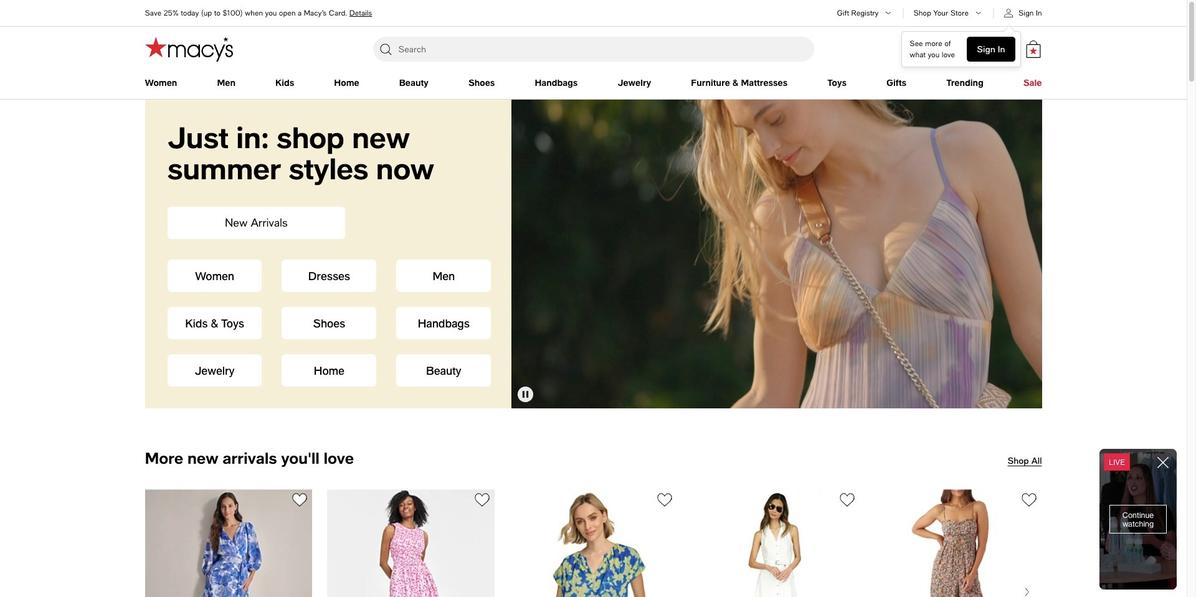 Task type: vqa. For each thing, say whether or not it's contained in the screenshot.
the 2 out of 5 rating with 4 reviews image
no



Task type: locate. For each thing, give the bounding box(es) containing it.
juniors' keiko printed sleeveless jumpsuit image
[[875, 488, 1042, 598]]

carousel element
[[137, 488, 1196, 598]]



Task type: describe. For each thing, give the bounding box(es) containing it.
women's sleeveless side-slit maxi shirtdress image
[[692, 488, 860, 598]]

next image
[[1020, 585, 1035, 598]]

Search text field
[[373, 37, 814, 62]]

women's smocked tank midi dress, created for macy's image
[[327, 488, 495, 598]]

women's satin 3/4-sleeve high-low dress image
[[145, 488, 312, 598]]

women's short sleeve floral-print blouse image
[[510, 488, 677, 598]]



